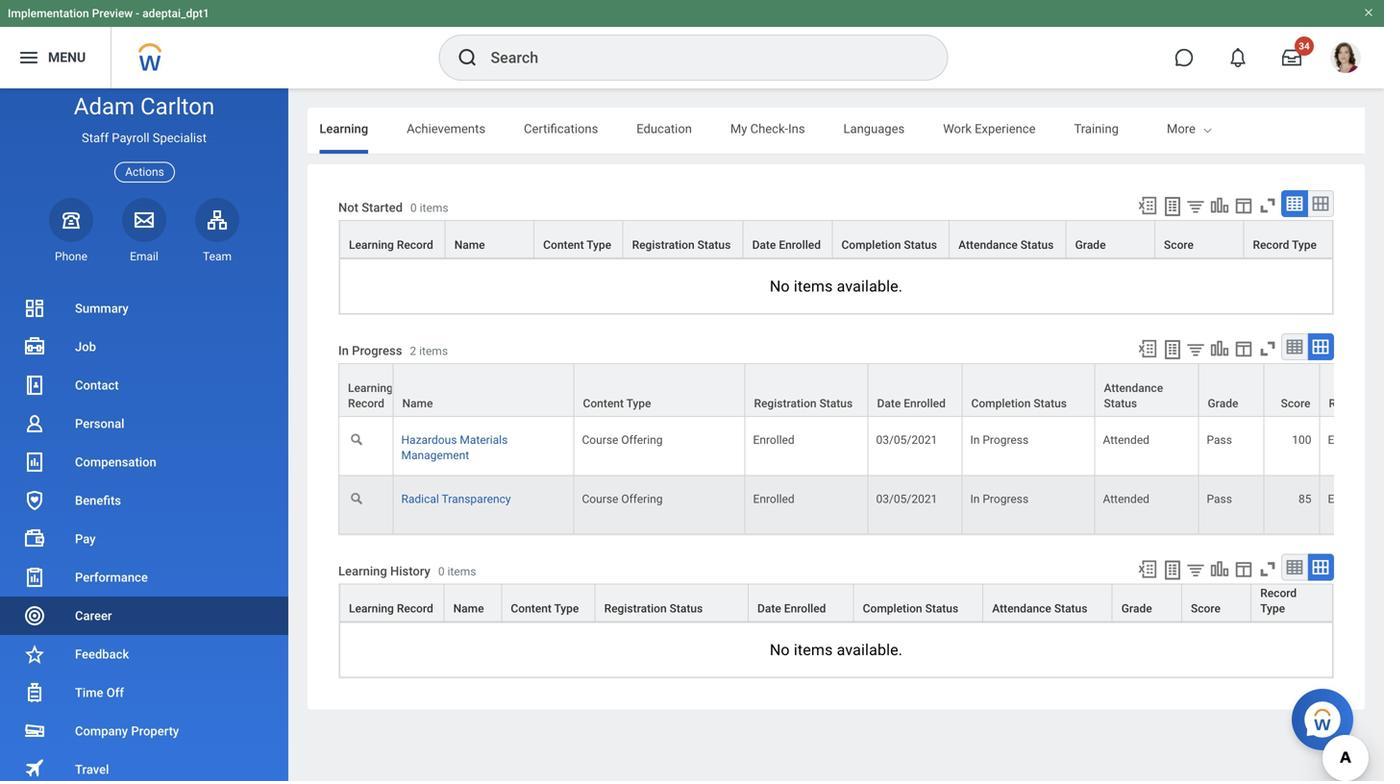 Task type: describe. For each thing, give the bounding box(es) containing it.
notifications large image
[[1229, 48, 1248, 67]]

score for started
[[1164, 239, 1194, 252]]

transparency
[[442, 493, 511, 506]]

0 for learning history
[[438, 565, 445, 579]]

contact link
[[0, 366, 288, 405]]

-
[[136, 7, 140, 20]]

date enrolled for started
[[752, 239, 821, 252]]

phone image
[[58, 208, 85, 231]]

more
[[1167, 122, 1196, 136]]

view worker - expand/collapse chart image
[[1209, 339, 1231, 360]]

date enrolled button for not started
[[744, 221, 832, 258]]

staff
[[82, 131, 109, 145]]

work experience
[[943, 122, 1036, 136]]

attendance status for not started
[[959, 239, 1054, 252]]

registration status button for started
[[624, 221, 743, 258]]

implementation
[[8, 7, 89, 20]]

certifications
[[524, 122, 598, 136]]

learning left history
[[338, 564, 387, 579]]

03/05/2021 for 100
[[876, 434, 938, 447]]

enrollment element for 100
[[1328, 430, 1383, 447]]

radical transparency
[[401, 493, 511, 506]]

enrolled for learning history
[[784, 602, 826, 616]]

date for not started
[[752, 239, 776, 252]]

registration for progress
[[754, 397, 817, 411]]

email
[[130, 250, 158, 263]]

typ
[[1368, 397, 1384, 411]]

career
[[75, 609, 112, 623]]

carlton
[[140, 93, 215, 120]]

travel
[[75, 763, 109, 777]]

not
[[338, 200, 359, 215]]

justify image
[[17, 46, 40, 69]]

content for history
[[511, 602, 552, 616]]

my
[[731, 122, 747, 136]]

enrollment for 85
[[1328, 493, 1383, 506]]

adam carlton
[[74, 93, 215, 120]]

completion status for in progress
[[972, 397, 1067, 411]]

pay link
[[0, 520, 288, 559]]

management
[[401, 449, 469, 463]]

attended for 85
[[1103, 493, 1150, 506]]

record type button for history
[[1252, 585, 1333, 622]]

my check-ins
[[731, 122, 805, 136]]

registration for history
[[604, 602, 667, 616]]

fullscreen image
[[1258, 195, 1279, 216]]

no items available. for not started
[[770, 277, 903, 296]]

fullscreen image for in progress
[[1258, 339, 1279, 360]]

history
[[390, 564, 431, 579]]

content type for history
[[511, 602, 579, 616]]

attendance for started
[[959, 239, 1018, 252]]

pay
[[75, 532, 96, 547]]

record typ button
[[1321, 365, 1384, 416]]

compensation
[[75, 455, 156, 470]]

experience
[[975, 122, 1036, 136]]

in for 100
[[971, 434, 980, 447]]

date enrolled button for in progress
[[869, 365, 962, 416]]

adeptai_dpt1
[[142, 7, 209, 20]]

no items available. for learning history
[[770, 641, 903, 660]]

summary
[[75, 301, 129, 316]]

phone
[[55, 250, 87, 263]]

learning record name
[[348, 382, 433, 411]]

radical transparency link
[[401, 489, 511, 506]]

Search Workday  search field
[[491, 37, 908, 79]]

training
[[1074, 122, 1119, 136]]

pass element for 85
[[1207, 489, 1232, 506]]

click to view/edit grid preferences image for started
[[1234, 195, 1255, 216]]

course offering element for 85
[[582, 489, 663, 506]]

name button for learning history
[[445, 585, 501, 622]]

record inside popup button
[[1329, 397, 1366, 411]]

time off link
[[0, 674, 288, 712]]

travel link
[[0, 751, 288, 782]]

table image for in progress
[[1285, 338, 1305, 357]]

export to worksheets image
[[1161, 195, 1184, 218]]

check-
[[751, 122, 789, 136]]

03/05/2021 for 85
[[876, 493, 938, 506]]

select to filter grid data image for progress
[[1185, 339, 1207, 360]]

menu
[[48, 50, 86, 65]]

career link
[[0, 597, 288, 636]]

company
[[75, 724, 128, 739]]

export to excel image for progress
[[1137, 339, 1159, 360]]

items for in progress
[[419, 345, 448, 358]]

name button for not started
[[446, 221, 534, 258]]

compensation image
[[23, 451, 46, 474]]

enrolled for in progress
[[904, 397, 946, 411]]

completion for history
[[863, 602, 923, 616]]

expand table image for in progress
[[1311, 338, 1331, 357]]

email adam carlton element
[[122, 249, 166, 264]]

tab list containing learning
[[0, 108, 1119, 154]]

attendance status button for history
[[984, 585, 1112, 622]]

team link
[[195, 198, 239, 264]]

materials
[[460, 434, 508, 447]]

specialist
[[153, 131, 207, 145]]

row for history
[[339, 584, 1334, 623]]

select to filter grid data image for history
[[1185, 560, 1207, 580]]

toolbar for learning history
[[1129, 554, 1334, 584]]

started
[[362, 200, 403, 215]]

grade button for in progress
[[1199, 365, 1264, 416]]

personal image
[[23, 412, 46, 436]]

progress for 100
[[983, 434, 1029, 447]]

toolbar for not started
[[1129, 190, 1334, 220]]

course offering element for 100
[[582, 430, 663, 447]]

payroll
[[112, 131, 150, 145]]

benefits
[[75, 494, 121, 508]]

grade for progress
[[1208, 397, 1239, 411]]

performance
[[75, 571, 148, 585]]

hazardous materials management
[[401, 434, 508, 463]]

attended element for 85
[[1103, 489, 1150, 506]]

actions
[[125, 165, 164, 179]]

85
[[1299, 493, 1312, 506]]

summary image
[[23, 297, 46, 320]]

34
[[1299, 40, 1310, 52]]

registration status button for progress
[[746, 365, 868, 416]]

offering for 85
[[621, 493, 663, 506]]

education
[[637, 122, 692, 136]]

benefits link
[[0, 482, 288, 520]]

time
[[75, 686, 103, 700]]

team adam carlton element
[[195, 249, 239, 264]]

score button for started
[[1156, 221, 1244, 258]]

0 for not started
[[410, 201, 417, 215]]

contact
[[75, 378, 119, 393]]

learning history 0 items
[[338, 564, 476, 579]]

date enrolled for progress
[[877, 397, 946, 411]]

compensation link
[[0, 443, 288, 482]]

items for not started
[[420, 201, 449, 215]]

record inside learning record name
[[348, 397, 385, 411]]

preview
[[92, 7, 133, 20]]

staff payroll specialist
[[82, 131, 207, 145]]

off
[[106, 686, 124, 700]]

no for not started
[[770, 277, 790, 296]]

attendance for progress
[[1104, 382, 1163, 395]]

completion status for not started
[[842, 239, 937, 252]]

grade for started
[[1075, 239, 1106, 252]]

team
[[203, 250, 232, 263]]

click to view/edit grid preferences image for history
[[1234, 559, 1255, 580]]

work
[[943, 122, 972, 136]]

feedback image
[[23, 643, 46, 666]]

export to worksheets image for progress
[[1161, 339, 1184, 362]]

navigation pane region
[[0, 88, 288, 782]]

record typ
[[1329, 397, 1384, 411]]

menu banner
[[0, 0, 1384, 88]]

adam
[[74, 93, 135, 120]]

2
[[410, 345, 416, 358]]

0 vertical spatial progress
[[352, 344, 402, 358]]

offering for 100
[[621, 434, 663, 447]]

summary link
[[0, 289, 288, 328]]

attended element for 100
[[1103, 430, 1150, 447]]

performance link
[[0, 559, 288, 597]]



Task type: vqa. For each thing, say whether or not it's contained in the screenshot.
fourth Fixed from the bottom of the Eligible for Rehire element
no



Task type: locate. For each thing, give the bounding box(es) containing it.
0 vertical spatial view worker - expand/collapse chart image
[[1209, 195, 1231, 216]]

enrollment element down record typ
[[1328, 430, 1383, 447]]

items for learning history
[[448, 565, 476, 579]]

hazardous
[[401, 434, 457, 447]]

name for started
[[454, 239, 485, 252]]

attended
[[1103, 434, 1150, 447], [1103, 493, 1150, 506]]

fullscreen image
[[1258, 339, 1279, 360], [1258, 559, 1279, 580]]

course offering element
[[582, 430, 663, 447], [582, 489, 663, 506]]

ins
[[788, 122, 805, 136]]

2 vertical spatial registration status
[[604, 602, 703, 616]]

0 vertical spatial content type button
[[535, 221, 623, 258]]

export to excel image for started
[[1137, 195, 1159, 216]]

row containing record type
[[339, 584, 1334, 623]]

1 enrollment element from the top
[[1328, 430, 1383, 447]]

1 no from the top
[[770, 277, 790, 296]]

menu button
[[0, 27, 111, 88]]

company property
[[75, 724, 179, 739]]

0 vertical spatial no
[[770, 277, 790, 296]]

2 export to worksheets image from the top
[[1161, 559, 1184, 582]]

learning down learning history 0 items
[[349, 602, 394, 616]]

0 vertical spatial content type
[[543, 239, 612, 252]]

learning inside learning record name
[[348, 382, 393, 395]]

grade button for not started
[[1067, 221, 1155, 258]]

0 vertical spatial score button
[[1156, 221, 1244, 258]]

actions button
[[115, 162, 175, 182]]

2 enrollment element from the top
[[1328, 489, 1383, 506]]

2 attended from the top
[[1103, 493, 1150, 506]]

select to filter grid data image right export to excel image
[[1185, 560, 1207, 580]]

2 vertical spatial name
[[453, 602, 484, 616]]

0 vertical spatial 03/05/2021
[[876, 434, 938, 447]]

1 pass element from the top
[[1207, 430, 1232, 447]]

select to filter grid data image
[[1185, 196, 1207, 216], [1185, 339, 1207, 360], [1185, 560, 1207, 580]]

1 export to worksheets image from the top
[[1161, 339, 1184, 362]]

select to filter grid data image left view worker - expand/collapse chart icon
[[1185, 339, 1207, 360]]

name for history
[[453, 602, 484, 616]]

learning record down not started 0 items
[[349, 239, 433, 252]]

2 course offering from the top
[[582, 493, 663, 506]]

pass left "85"
[[1207, 493, 1232, 506]]

0 vertical spatial in progress element
[[971, 430, 1029, 447]]

not started 0 items
[[338, 200, 449, 215]]

2 fullscreen image from the top
[[1258, 559, 1279, 580]]

content type for started
[[543, 239, 612, 252]]

1 vertical spatial registration status
[[754, 397, 853, 411]]

1 vertical spatial completion status button
[[963, 365, 1095, 416]]

0 vertical spatial available.
[[837, 277, 903, 296]]

tab list
[[0, 108, 1119, 154]]

course for 85
[[582, 493, 619, 506]]

course
[[582, 434, 619, 447], [582, 493, 619, 506]]

toolbar
[[1129, 190, 1334, 220], [1129, 334, 1334, 364], [1129, 554, 1334, 584]]

status
[[698, 239, 731, 252], [904, 239, 937, 252], [1021, 239, 1054, 252], [820, 397, 853, 411], [1034, 397, 1067, 411], [1104, 397, 1137, 411], [670, 602, 703, 616], [925, 602, 959, 616], [1055, 602, 1088, 616]]

score for progress
[[1281, 397, 1311, 411]]

feedback
[[75, 648, 129, 662]]

enrollment element right "85"
[[1328, 489, 1383, 506]]

attendance for history
[[992, 602, 1052, 616]]

phone adam carlton element
[[49, 249, 93, 264]]

inbox large image
[[1283, 48, 1302, 67]]

1 vertical spatial course
[[582, 493, 619, 506]]

2 vertical spatial registration status button
[[596, 585, 748, 622]]

record type button
[[1245, 221, 1333, 258], [1252, 585, 1333, 622]]

record type for history
[[1261, 587, 1297, 616]]

export to excel image left view worker - expand/collapse chart icon
[[1137, 339, 1159, 360]]

2 vertical spatial completion status button
[[854, 585, 983, 622]]

1 vertical spatial content type button
[[574, 365, 745, 416]]

0 vertical spatial date enrolled
[[752, 239, 821, 252]]

1 expand table image from the top
[[1311, 338, 1331, 357]]

1 in progress element from the top
[[971, 430, 1029, 447]]

course offering
[[582, 434, 663, 447], [582, 493, 663, 506]]

list
[[0, 289, 288, 782]]

enrollment right "85"
[[1328, 493, 1383, 506]]

0 vertical spatial grade button
[[1067, 221, 1155, 258]]

0 vertical spatial attendance status button
[[950, 221, 1066, 258]]

in progress for 85
[[971, 493, 1029, 506]]

enrollment element
[[1328, 430, 1383, 447], [1328, 489, 1383, 506]]

2 vertical spatial date enrolled
[[758, 602, 826, 616]]

registration status button
[[624, 221, 743, 258], [746, 365, 868, 416], [596, 585, 748, 622]]

1 vertical spatial attended
[[1103, 493, 1150, 506]]

1 view worker - expand/collapse chart image from the top
[[1209, 195, 1231, 216]]

0 vertical spatial fullscreen image
[[1258, 339, 1279, 360]]

1 course from the top
[[582, 434, 619, 447]]

view worker - expand/collapse chart image right export to worksheets image
[[1209, 195, 1231, 216]]

expand table image
[[1311, 338, 1331, 357], [1311, 558, 1331, 577]]

date
[[752, 239, 776, 252], [877, 397, 901, 411], [758, 602, 781, 616]]

company property image
[[23, 720, 46, 743]]

course for 100
[[582, 434, 619, 447]]

2 in progress from the top
[[971, 493, 1029, 506]]

2 vertical spatial attendance status
[[992, 602, 1088, 616]]

record type button for started
[[1245, 221, 1333, 258]]

in for 85
[[971, 493, 980, 506]]

export to excel image
[[1137, 195, 1159, 216], [1137, 339, 1159, 360]]

0 vertical spatial course offering element
[[582, 430, 663, 447]]

grade for history
[[1122, 602, 1152, 616]]

1 click to view/edit grid preferences image from the top
[[1234, 195, 1255, 216]]

learning record button down in progress 2 items
[[339, 365, 393, 416]]

1 toolbar from the top
[[1129, 190, 1334, 220]]

1 fullscreen image from the top
[[1258, 339, 1279, 360]]

0 vertical spatial attended
[[1103, 434, 1150, 447]]

attendance status button
[[950, 221, 1066, 258], [1096, 365, 1198, 416], [984, 585, 1112, 622]]

content for progress
[[583, 397, 624, 411]]

0 vertical spatial date
[[752, 239, 776, 252]]

name inside learning record name
[[402, 397, 433, 411]]

2 export to excel image from the top
[[1137, 339, 1159, 360]]

learning record button
[[340, 221, 445, 258], [339, 365, 393, 416], [340, 585, 444, 622]]

enrolled
[[779, 239, 821, 252], [904, 397, 946, 411], [753, 434, 795, 447], [753, 493, 795, 506], [784, 602, 826, 616]]

2 vertical spatial date enrolled button
[[749, 585, 853, 622]]

0 right history
[[438, 565, 445, 579]]

1 pass from the top
[[1207, 434, 1232, 447]]

in progress element for 100
[[971, 430, 1029, 447]]

2 vertical spatial completion
[[863, 602, 923, 616]]

available. for not started
[[837, 277, 903, 296]]

1 vertical spatial enrollment
[[1328, 493, 1383, 506]]

grade button for learning history
[[1113, 585, 1182, 622]]

content type button
[[535, 221, 623, 258], [574, 365, 745, 416], [502, 585, 595, 622]]

attendance
[[959, 239, 1018, 252], [1104, 382, 1163, 395], [992, 602, 1052, 616]]

2 vertical spatial date
[[758, 602, 781, 616]]

2 vertical spatial completion status
[[863, 602, 959, 616]]

attendance status button for started
[[950, 221, 1066, 258]]

1 enrolled element from the top
[[753, 430, 795, 447]]

1 attended from the top
[[1103, 434, 1150, 447]]

1 vertical spatial course offering
[[582, 493, 663, 506]]

learning record button down not started 0 items
[[340, 221, 445, 258]]

grade
[[1075, 239, 1106, 252], [1208, 397, 1239, 411], [1122, 602, 1152, 616]]

type for not started
[[587, 239, 612, 252]]

0 right started
[[410, 201, 417, 215]]

list containing summary
[[0, 289, 288, 782]]

content type button for learning history
[[502, 585, 595, 622]]

toolbar for in progress
[[1129, 334, 1334, 364]]

0 vertical spatial learning record button
[[340, 221, 445, 258]]

1 vertical spatial score button
[[1265, 365, 1320, 416]]

available.
[[837, 277, 903, 296], [837, 641, 903, 660]]

select to filter grid data image for started
[[1185, 196, 1207, 216]]

2 course from the top
[[582, 493, 619, 506]]

search image
[[456, 46, 479, 69]]

date enrolled
[[752, 239, 821, 252], [877, 397, 946, 411], [758, 602, 826, 616]]

completion status button for not started
[[833, 221, 949, 258]]

record type for started
[[1253, 239, 1317, 252]]

pay image
[[23, 528, 46, 551]]

2 learning record from the top
[[349, 602, 433, 616]]

0 vertical spatial in progress
[[971, 434, 1029, 447]]

items inside learning history 0 items
[[448, 565, 476, 579]]

job link
[[0, 328, 288, 366]]

1 vertical spatial export to worksheets image
[[1161, 559, 1184, 582]]

1 vertical spatial pass
[[1207, 493, 1232, 506]]

2 pass from the top
[[1207, 493, 1232, 506]]

learning record down learning history 0 items
[[349, 602, 433, 616]]

0 vertical spatial registration status
[[632, 239, 731, 252]]

1 vertical spatial grade
[[1208, 397, 1239, 411]]

2 course offering element from the top
[[582, 489, 663, 506]]

export to worksheets image for history
[[1161, 559, 1184, 582]]

1 vertical spatial content type
[[583, 397, 651, 411]]

score
[[1164, 239, 1194, 252], [1281, 397, 1311, 411], [1191, 602, 1221, 616]]

view team image
[[206, 208, 229, 231]]

table image down "85"
[[1285, 558, 1305, 577]]

score button for history
[[1183, 585, 1251, 622]]

export to worksheets image
[[1161, 339, 1184, 362], [1161, 559, 1184, 582]]

1 table image from the top
[[1285, 338, 1305, 357]]

date for in progress
[[877, 397, 901, 411]]

1 select to filter grid data image from the top
[[1185, 196, 1207, 216]]

0 vertical spatial attendance
[[959, 239, 1018, 252]]

1 vertical spatial name button
[[394, 365, 573, 416]]

career image
[[23, 605, 46, 628]]

2 attended element from the top
[[1103, 489, 1150, 506]]

1 vertical spatial 03/05/2021
[[876, 493, 938, 506]]

learning record button for progress
[[339, 365, 393, 416]]

enrolled element
[[753, 430, 795, 447], [753, 489, 795, 506]]

1 vertical spatial record type
[[1261, 587, 1297, 616]]

1 vertical spatial select to filter grid data image
[[1185, 339, 1207, 360]]

2 in progress element from the top
[[971, 489, 1029, 506]]

registration status for history
[[604, 602, 703, 616]]

1 vertical spatial attendance
[[1104, 382, 1163, 395]]

1 vertical spatial progress
[[983, 434, 1029, 447]]

0 vertical spatial 0
[[410, 201, 417, 215]]

1 vertical spatial date enrolled
[[877, 397, 946, 411]]

radical
[[401, 493, 439, 506]]

learning up not
[[320, 122, 368, 136]]

learning record button down learning history 0 items
[[340, 585, 444, 622]]

completion for started
[[842, 239, 901, 252]]

email button
[[122, 198, 166, 264]]

1 vertical spatial no
[[770, 641, 790, 660]]

view worker - expand/collapse chart image right export to excel image
[[1209, 559, 1231, 580]]

1 no items available. from the top
[[770, 277, 903, 296]]

no
[[770, 277, 790, 296], [770, 641, 790, 660]]

1 vertical spatial score
[[1281, 397, 1311, 411]]

personal link
[[0, 405, 288, 443]]

pass element for 100
[[1207, 430, 1232, 447]]

1 vertical spatial in
[[971, 434, 980, 447]]

offering
[[621, 434, 663, 447], [621, 493, 663, 506]]

row for progress
[[338, 364, 1384, 417]]

1 vertical spatial name
[[402, 397, 433, 411]]

row
[[339, 220, 1334, 259], [338, 364, 1384, 417], [338, 417, 1384, 476], [338, 476, 1384, 535], [339, 584, 1334, 623]]

date for learning history
[[758, 602, 781, 616]]

pass for 100
[[1207, 434, 1232, 447]]

pass left the 100
[[1207, 434, 1232, 447]]

grade button
[[1067, 221, 1155, 258], [1199, 365, 1264, 416], [1113, 585, 1182, 622]]

0 vertical spatial in
[[338, 344, 349, 358]]

1 vertical spatial click to view/edit grid preferences image
[[1234, 559, 1255, 580]]

1 vertical spatial no items available.
[[770, 641, 903, 660]]

completion for progress
[[972, 397, 1031, 411]]

1 vertical spatial date enrolled button
[[869, 365, 962, 416]]

table image
[[1285, 338, 1305, 357], [1285, 558, 1305, 577]]

1 vertical spatial course offering element
[[582, 489, 663, 506]]

34 button
[[1271, 37, 1314, 79]]

0 vertical spatial toolbar
[[1129, 190, 1334, 220]]

profile logan mcneil image
[[1331, 42, 1361, 77]]

completion status
[[842, 239, 937, 252], [972, 397, 1067, 411], [863, 602, 959, 616]]

mail image
[[133, 208, 156, 231]]

1 vertical spatial enrollment element
[[1328, 489, 1383, 506]]

languages
[[844, 122, 905, 136]]

1 03/05/2021 from the top
[[876, 434, 938, 447]]

record type
[[1253, 239, 1317, 252], [1261, 587, 1297, 616]]

2 view worker - expand/collapse chart image from the top
[[1209, 559, 1231, 580]]

learning
[[320, 122, 368, 136], [349, 239, 394, 252], [348, 382, 393, 395], [338, 564, 387, 579], [349, 602, 394, 616]]

attendance status for learning history
[[992, 602, 1088, 616]]

0 vertical spatial course
[[582, 434, 619, 447]]

03/05/2021
[[876, 434, 938, 447], [876, 493, 938, 506]]

0 vertical spatial record type
[[1253, 239, 1317, 252]]

1 offering from the top
[[621, 434, 663, 447]]

pass element left the 100
[[1207, 430, 1232, 447]]

learning record for history
[[349, 602, 433, 616]]

2 enrollment from the top
[[1328, 493, 1383, 506]]

personal
[[75, 417, 124, 431]]

learning record for started
[[349, 239, 433, 252]]

content type button for in progress
[[574, 365, 745, 416]]

pass element left "85"
[[1207, 489, 1232, 506]]

in progress element for 85
[[971, 489, 1029, 506]]

content
[[543, 239, 584, 252], [583, 397, 624, 411], [511, 602, 552, 616]]

items
[[420, 201, 449, 215], [794, 277, 833, 296], [419, 345, 448, 358], [448, 565, 476, 579], [794, 641, 833, 660]]

2 03/05/2021 from the top
[[876, 493, 938, 506]]

1 vertical spatial view worker - expand/collapse chart image
[[1209, 559, 1231, 580]]

close environment banner image
[[1363, 7, 1375, 18]]

1 enrollment from the top
[[1328, 434, 1383, 447]]

1 in progress from the top
[[971, 434, 1029, 447]]

date enrolled button for learning history
[[749, 585, 853, 622]]

2 expand table image from the top
[[1311, 558, 1331, 577]]

1 course offering from the top
[[582, 434, 663, 447]]

completion
[[842, 239, 901, 252], [972, 397, 1031, 411], [863, 602, 923, 616]]

phone button
[[49, 198, 93, 264]]

contact image
[[23, 374, 46, 397]]

date enrolled for history
[[758, 602, 826, 616]]

export to excel image left export to worksheets image
[[1137, 195, 1159, 216]]

2 enrolled element from the top
[[753, 489, 795, 506]]

table image right click to view/edit grid preferences icon
[[1285, 338, 1305, 357]]

registration
[[632, 239, 695, 252], [754, 397, 817, 411], [604, 602, 667, 616]]

2 vertical spatial registration
[[604, 602, 667, 616]]

row for started
[[339, 220, 1334, 259]]

registration for started
[[632, 239, 695, 252]]

2 vertical spatial content type
[[511, 602, 579, 616]]

1 vertical spatial completion status
[[972, 397, 1067, 411]]

export to worksheets image right export to excel image
[[1161, 559, 1184, 582]]

2 no items available. from the top
[[770, 641, 903, 660]]

3 select to filter grid data image from the top
[[1185, 560, 1207, 580]]

3 toolbar from the top
[[1129, 554, 1334, 584]]

items inside in progress 2 items
[[419, 345, 448, 358]]

1 vertical spatial in progress
[[971, 493, 1029, 506]]

in progress for 100
[[971, 434, 1029, 447]]

time off image
[[23, 682, 46, 705]]

1 vertical spatial export to excel image
[[1137, 339, 1159, 360]]

2 table image from the top
[[1285, 558, 1305, 577]]

2 available. from the top
[[837, 641, 903, 660]]

0 vertical spatial export to worksheets image
[[1161, 339, 1184, 362]]

0 horizontal spatial grade
[[1075, 239, 1106, 252]]

row containing radical transparency
[[338, 476, 1384, 535]]

name
[[454, 239, 485, 252], [402, 397, 433, 411], [453, 602, 484, 616]]

pass element
[[1207, 430, 1232, 447], [1207, 489, 1232, 506]]

name button for in progress
[[394, 365, 573, 416]]

2 select to filter grid data image from the top
[[1185, 339, 1207, 360]]

table image for learning history
[[1285, 558, 1305, 577]]

0 vertical spatial completion status button
[[833, 221, 949, 258]]

benefits image
[[23, 489, 46, 512]]

learning down started
[[349, 239, 394, 252]]

2 vertical spatial attendance
[[992, 602, 1052, 616]]

2 no from the top
[[770, 641, 790, 660]]

0 vertical spatial offering
[[621, 434, 663, 447]]

property
[[131, 724, 179, 739]]

1 learning record from the top
[[349, 239, 433, 252]]

0 inside learning history 0 items
[[438, 565, 445, 579]]

0 vertical spatial click to view/edit grid preferences image
[[1234, 195, 1255, 216]]

learning record button for history
[[340, 585, 444, 622]]

0 vertical spatial expand table image
[[1311, 338, 1331, 357]]

items inside not started 0 items
[[420, 201, 449, 215]]

time off
[[75, 686, 124, 700]]

course offering for 100
[[582, 434, 663, 447]]

expand table image down "85"
[[1311, 558, 1331, 577]]

content type
[[543, 239, 612, 252], [583, 397, 651, 411], [511, 602, 579, 616]]

in
[[338, 344, 349, 358], [971, 434, 980, 447], [971, 493, 980, 506]]

attendance status for in progress
[[1104, 382, 1163, 411]]

type for in progress
[[626, 397, 651, 411]]

1 vertical spatial learning record button
[[339, 365, 393, 416]]

2 horizontal spatial grade
[[1208, 397, 1239, 411]]

2 vertical spatial learning record button
[[340, 585, 444, 622]]

0 vertical spatial course offering
[[582, 434, 663, 447]]

1 course offering element from the top
[[582, 430, 663, 447]]

0 vertical spatial export to excel image
[[1137, 195, 1159, 216]]

0 vertical spatial registration status button
[[624, 221, 743, 258]]

feedback link
[[0, 636, 288, 674]]

0 vertical spatial select to filter grid data image
[[1185, 196, 1207, 216]]

1 attended element from the top
[[1103, 430, 1150, 447]]

2 vertical spatial score button
[[1183, 585, 1251, 622]]

score button for progress
[[1265, 365, 1320, 416]]

2 click to view/edit grid preferences image from the top
[[1234, 559, 1255, 580]]

0 vertical spatial name button
[[446, 221, 534, 258]]

expand table image for learning history
[[1311, 558, 1331, 577]]

available. for learning history
[[837, 641, 903, 660]]

learning record
[[349, 239, 433, 252], [349, 602, 433, 616]]

2 vertical spatial content type button
[[502, 585, 595, 622]]

table image
[[1285, 194, 1305, 213]]

0 vertical spatial enrollment element
[[1328, 430, 1383, 447]]

1 vertical spatial 0
[[438, 565, 445, 579]]

0 vertical spatial table image
[[1285, 338, 1305, 357]]

achievements
[[407, 122, 486, 136]]

0 vertical spatial grade
[[1075, 239, 1106, 252]]

completion status button
[[833, 221, 949, 258], [963, 365, 1095, 416], [854, 585, 983, 622]]

1 vertical spatial record type button
[[1252, 585, 1333, 622]]

name button
[[446, 221, 534, 258], [394, 365, 573, 416], [445, 585, 501, 622]]

completion status button for in progress
[[963, 365, 1095, 416]]

0 vertical spatial attended element
[[1103, 430, 1150, 447]]

view worker - expand/collapse chart image
[[1209, 195, 1231, 216], [1209, 559, 1231, 580]]

in progress element
[[971, 430, 1029, 447], [971, 489, 1029, 506]]

export to excel image
[[1137, 559, 1159, 580]]

completion status button for learning history
[[854, 585, 983, 622]]

record
[[397, 239, 433, 252], [1253, 239, 1290, 252], [348, 397, 385, 411], [1329, 397, 1366, 411], [1261, 587, 1297, 600], [397, 602, 433, 616]]

job
[[75, 340, 96, 354]]

100
[[1292, 434, 1312, 447]]

export to worksheets image left view worker - expand/collapse chart icon
[[1161, 339, 1184, 362]]

attendance status button for progress
[[1096, 365, 1198, 416]]

learning record button for started
[[340, 221, 445, 258]]

attended element
[[1103, 430, 1150, 447], [1103, 489, 1150, 506]]

performance image
[[23, 566, 46, 589]]

company property link
[[0, 712, 288, 751]]

2 offering from the top
[[621, 493, 663, 506]]

job image
[[23, 336, 46, 359]]

2 vertical spatial in
[[971, 493, 980, 506]]

completion status for learning history
[[863, 602, 959, 616]]

1 vertical spatial date
[[877, 397, 901, 411]]

1 vertical spatial registration status button
[[746, 365, 868, 416]]

in progress 2 items
[[338, 344, 448, 358]]

1 vertical spatial enrolled element
[[753, 489, 795, 506]]

1 available. from the top
[[837, 277, 903, 296]]

1 vertical spatial learning record
[[349, 602, 433, 616]]

implementation preview -   adeptai_dpt1
[[8, 7, 209, 20]]

enrolled for not started
[[779, 239, 821, 252]]

hazardous materials management link
[[401, 430, 508, 463]]

registration status
[[632, 239, 731, 252], [754, 397, 853, 411], [604, 602, 703, 616]]

2 vertical spatial attendance status button
[[984, 585, 1112, 622]]

click to view/edit grid preferences image
[[1234, 339, 1255, 360]]

enrollment down record typ
[[1328, 434, 1383, 447]]

travel image
[[23, 757, 46, 780]]

2 toolbar from the top
[[1129, 334, 1334, 364]]

1 export to excel image from the top
[[1137, 195, 1159, 216]]

click to view/edit grid preferences image
[[1234, 195, 1255, 216], [1234, 559, 1255, 580]]

expand table image
[[1311, 194, 1331, 213]]

select to filter grid data image right export to worksheets image
[[1185, 196, 1207, 216]]

expand table image up 'record typ' popup button on the right of page
[[1311, 338, 1331, 357]]

score button
[[1156, 221, 1244, 258], [1265, 365, 1320, 416], [1183, 585, 1251, 622]]

2 vertical spatial select to filter grid data image
[[1185, 560, 1207, 580]]

progress for 85
[[983, 493, 1029, 506]]

0 inside not started 0 items
[[410, 201, 417, 215]]

course offering for 85
[[582, 493, 663, 506]]

2 pass element from the top
[[1207, 489, 1232, 506]]

view worker - expand/collapse chart image for started
[[1209, 195, 1231, 216]]

0 vertical spatial date enrolled button
[[744, 221, 832, 258]]

learning down in progress 2 items
[[348, 382, 393, 395]]

row containing hazardous materials management
[[338, 417, 1384, 476]]

score for history
[[1191, 602, 1221, 616]]



